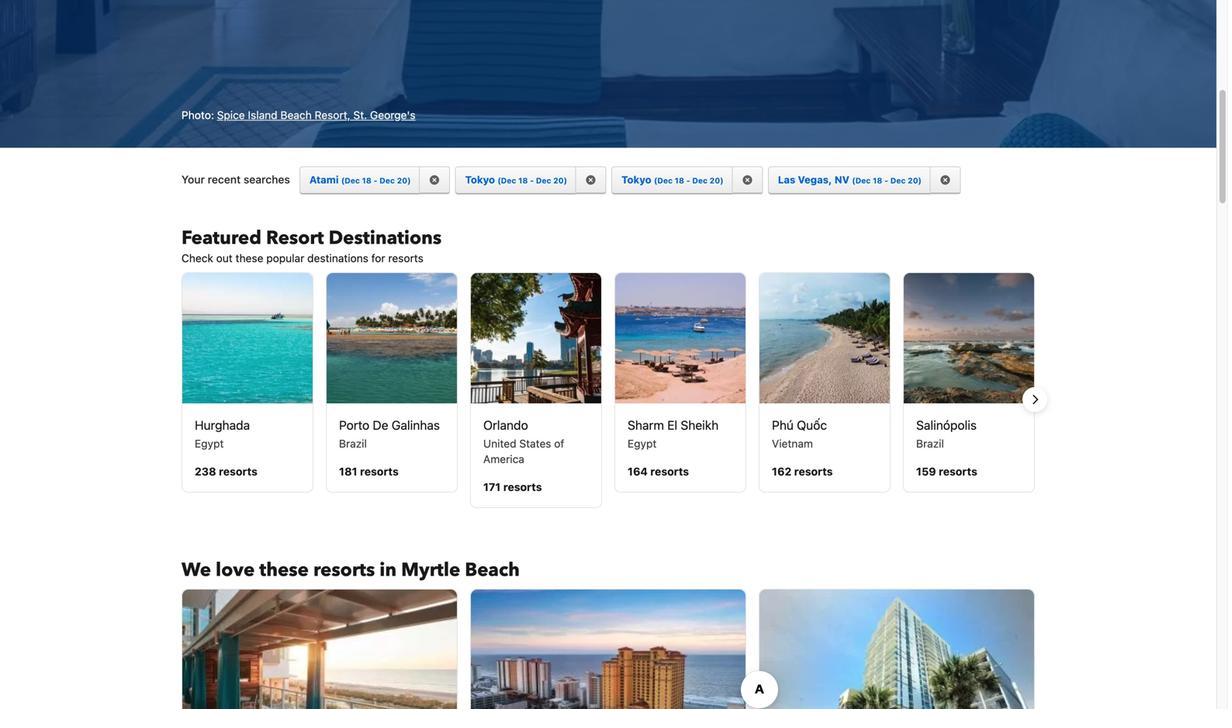 Task type: vqa. For each thing, say whether or not it's contained in the screenshot.
resorts inside Hurghada section
yes



Task type: locate. For each thing, give the bounding box(es) containing it.
resorts inside phú quốc section
[[794, 465, 833, 478]]

18 left tokyo
 - remove this item from your recent searches image
[[675, 176, 684, 185]]

1 horizontal spatial tokyo (dec 18 - dec 20)
[[622, 174, 724, 185]]

resorts for sharm
[[651, 465, 689, 478]]

resorts right the 162
[[794, 465, 833, 478]]

egypt down the sharm
[[628, 437, 657, 450]]

porto de galinhas brazil
[[339, 418, 440, 450]]

tokyo
[[465, 174, 495, 185], [622, 174, 652, 185]]

tokyo
 - remove this item from your recent searches image
[[742, 175, 753, 186]]

2 - from the left
[[530, 176, 534, 185]]

brazil
[[339, 437, 367, 450], [917, 437, 944, 450]]

salinópolis image
[[904, 273, 1034, 403]]

- left tokyo
 - remove this item from your recent searches image
[[687, 176, 690, 185]]

resorts inside sharm el sheikh section
[[651, 465, 689, 478]]

vegas, nv
[[798, 174, 850, 185]]

(dec right atami
 - remove this item from your recent searches image at the top
[[498, 176, 516, 185]]

check
[[182, 252, 213, 264]]

egypt down hurghada at bottom left
[[195, 437, 224, 450]]

4 20) from the left
[[908, 176, 922, 185]]

1 vertical spatial beach
[[465, 557, 520, 583]]

america
[[483, 453, 525, 465]]

of
[[554, 437, 564, 450]]

(dec for tokyo
 - remove this item from your recent searches icon
[[498, 176, 516, 185]]

(dec right atami at the top left of the page
[[341, 176, 360, 185]]

next image
[[1026, 390, 1045, 409]]

20) left las vegas,&nbsp;nv
 - remove this item from your recent searches icon
[[908, 176, 922, 185]]

brazil down the salinópolis
[[917, 437, 944, 450]]

beach right "island"
[[281, 108, 312, 121]]

these right love
[[259, 557, 309, 583]]

20) for atami
 - remove this item from your recent searches image at the top
[[397, 176, 411, 185]]

these right out
[[236, 252, 263, 264]]

1 - from the left
[[374, 176, 378, 185]]

resorts inside featured resort destinations check out these popular destinations for resorts
[[388, 252, 424, 264]]

1 brazil from the left
[[339, 437, 367, 450]]

resorts inside hurghada section
[[219, 465, 258, 478]]

hurghada image
[[182, 273, 313, 403]]

beach right myrtle
[[465, 557, 520, 583]]

3 18 from the left
[[675, 176, 684, 185]]

1 tokyo (dec 18 - dec 20) from the left
[[465, 174, 567, 185]]

dec
[[380, 176, 395, 185], [536, 176, 551, 185], [693, 176, 708, 185], [891, 176, 906, 185]]

2 brazil from the left
[[917, 437, 944, 450]]

1 tokyo from the left
[[465, 174, 495, 185]]

0 horizontal spatial beach
[[281, 108, 312, 121]]

beach
[[281, 108, 312, 121], [465, 557, 520, 583]]

tokyo right tokyo
 - remove this item from your recent searches icon
[[622, 174, 652, 185]]

2 18 from the left
[[519, 176, 528, 185]]

0 horizontal spatial egypt
[[195, 437, 224, 450]]

sheikh
[[681, 418, 719, 432]]

3 (dec from the left
[[654, 176, 673, 185]]

1 18 from the left
[[362, 176, 372, 185]]

las
[[778, 174, 796, 185]]

- left tokyo
 - remove this item from your recent searches icon
[[530, 176, 534, 185]]

myrtle
[[401, 557, 460, 583]]

1 horizontal spatial brazil
[[917, 437, 944, 450]]

resorts right 164
[[651, 465, 689, 478]]

(dec
[[341, 176, 360, 185], [498, 176, 516, 185], [654, 176, 673, 185], [852, 176, 871, 185]]

(dec right 'vegas, nv'
[[852, 176, 871, 185]]

- left las vegas,&nbsp;nv
 - remove this item from your recent searches icon
[[885, 176, 889, 185]]

hurghada egypt
[[195, 418, 250, 450]]

4 (dec from the left
[[852, 176, 871, 185]]

dec left las vegas,&nbsp;nv
 - remove this item from your recent searches icon
[[891, 176, 906, 185]]

atami
[[310, 174, 339, 185]]

18 right atami at the top left of the page
[[362, 176, 372, 185]]

20) left tokyo
 - remove this item from your recent searches image
[[710, 176, 724, 185]]

dec left tokyo
 - remove this item from your recent searches icon
[[536, 176, 551, 185]]

resorts right the 238
[[219, 465, 258, 478]]

1 20) from the left
[[397, 176, 411, 185]]

tokyo right atami
 - remove this item from your recent searches image at the top
[[465, 174, 495, 185]]

18 inside atami (dec 18 - dec 20)
[[362, 176, 372, 185]]

dec left atami
 - remove this item from your recent searches image at the top
[[380, 176, 395, 185]]

- right atami at the top left of the page
[[374, 176, 378, 185]]

brazil down porto
[[339, 437, 367, 450]]

2 dec from the left
[[536, 176, 551, 185]]

resorts right 171
[[504, 481, 542, 493]]

4 dec from the left
[[891, 176, 906, 185]]

20) left tokyo
 - remove this item from your recent searches icon
[[553, 176, 567, 185]]

we
[[182, 557, 211, 583]]

1 horizontal spatial tokyo
[[622, 174, 652, 185]]

spice island beach resort, st. george's link
[[217, 108, 416, 121]]

0 vertical spatial these
[[236, 252, 263, 264]]

(dec right tokyo
 - remove this item from your recent searches icon
[[654, 176, 673, 185]]

1 (dec from the left
[[341, 176, 360, 185]]

- inside atami (dec 18 - dec 20)
[[374, 176, 378, 185]]

4 - from the left
[[885, 176, 889, 185]]

de
[[373, 418, 388, 432]]

sharm
[[628, 418, 664, 432]]

egypt
[[195, 437, 224, 450], [628, 437, 657, 450]]

4 18 from the left
[[873, 176, 883, 185]]

18 left tokyo
 - remove this item from your recent searches icon
[[519, 176, 528, 185]]

20) for tokyo
 - remove this item from your recent searches image
[[710, 176, 724, 185]]

20) inside atami (dec 18 - dec 20)
[[397, 176, 411, 185]]

galinhas
[[392, 418, 440, 432]]

dec for tokyo
 - remove this item from your recent searches image
[[693, 176, 708, 185]]

dec inside atami (dec 18 - dec 20)
[[380, 176, 395, 185]]

photo:
[[182, 108, 214, 121]]

hurghada section
[[182, 272, 314, 493]]

0 vertical spatial beach
[[281, 108, 312, 121]]

1 horizontal spatial egypt
[[628, 437, 657, 450]]

phú quốc section
[[759, 272, 891, 493]]

1 dec from the left
[[380, 176, 395, 185]]

2 egypt from the left
[[628, 437, 657, 450]]

resorts right 159 on the bottom right
[[939, 465, 978, 478]]

(dec inside atami (dec 18 - dec 20)
[[341, 176, 360, 185]]

las vegas, nv (dec 18 - dec 20)
[[778, 174, 922, 185]]

0 horizontal spatial tokyo
[[465, 174, 495, 185]]

171 resorts
[[483, 481, 542, 493]]

3 - from the left
[[687, 176, 690, 185]]

- for tokyo
 - remove this item from your recent searches icon
[[530, 176, 534, 185]]

159 resorts
[[917, 465, 978, 478]]

resorts inside orlando section
[[504, 481, 542, 493]]

164
[[628, 465, 648, 478]]

these
[[236, 252, 263, 264], [259, 557, 309, 583]]

atami
 - remove this item from your recent searches image
[[429, 175, 440, 186]]

resorts inside salinópolis section
[[939, 465, 978, 478]]

resorts for porto
[[360, 465, 399, 478]]

featured resort destinations check out these popular destinations for resorts
[[182, 225, 442, 264]]

resorts
[[388, 252, 424, 264], [219, 465, 258, 478], [360, 465, 399, 478], [651, 465, 689, 478], [794, 465, 833, 478], [939, 465, 978, 478], [504, 481, 542, 493], [313, 557, 375, 583]]

2 20) from the left
[[553, 176, 567, 185]]

tokyo (dec 18 - dec 20) left tokyo
 - remove this item from your recent searches image
[[622, 174, 724, 185]]

20) left atami
 - remove this item from your recent searches image at the top
[[397, 176, 411, 185]]

dec left tokyo
 - remove this item from your recent searches image
[[693, 176, 708, 185]]

sharm el sheikh egypt
[[628, 418, 719, 450]]

sharm el sheikh image
[[615, 273, 746, 403]]

resorts right "181"
[[360, 465, 399, 478]]

las vegas,&nbsp;nv
 - remove this item from your recent searches image
[[940, 175, 951, 186]]

238 resorts
[[195, 465, 258, 478]]

20) inside "las vegas, nv (dec 18 - dec 20)"
[[908, 176, 922, 185]]

dec inside "las vegas, nv (dec 18 - dec 20)"
[[891, 176, 906, 185]]

0 horizontal spatial brazil
[[339, 437, 367, 450]]

3 20) from the left
[[710, 176, 724, 185]]

for
[[372, 252, 385, 264]]

2 tokyo from the left
[[622, 174, 652, 185]]

tokyo (dec 18 - dec 20) left tokyo
 - remove this item from your recent searches icon
[[465, 174, 567, 185]]

2 tokyo (dec 18 - dec 20) from the left
[[622, 174, 724, 185]]

resorts for hurghada
[[219, 465, 258, 478]]

20)
[[397, 176, 411, 185], [553, 176, 567, 185], [710, 176, 724, 185], [908, 176, 922, 185]]

resorts right for on the left top of the page
[[388, 252, 424, 264]]

18
[[362, 176, 372, 185], [519, 176, 528, 185], [675, 176, 684, 185], [873, 176, 883, 185]]

searches
[[244, 173, 290, 186]]

2 (dec from the left
[[498, 176, 516, 185]]

salinópolis brazil
[[917, 418, 977, 450]]

orlando united states of america
[[483, 418, 564, 465]]

1 egypt from the left
[[195, 437, 224, 450]]

0 horizontal spatial tokyo (dec 18 - dec 20)
[[465, 174, 567, 185]]

atami (dec 18 - dec 20)
[[310, 174, 411, 185]]

3 dec from the left
[[693, 176, 708, 185]]

egypt inside hurghada egypt
[[195, 437, 224, 450]]

18 right 'vegas, nv'
[[873, 176, 883, 185]]

tokyo for tokyo
 - remove this item from your recent searches icon
[[465, 174, 495, 185]]

-
[[374, 176, 378, 185], [530, 176, 534, 185], [687, 176, 690, 185], [885, 176, 889, 185]]

resorts inside porto de galinhas "section"
[[360, 465, 399, 478]]

tokyo (dec 18 - dec 20)
[[465, 174, 567, 185], [622, 174, 724, 185]]



Task type: describe. For each thing, give the bounding box(es) containing it.
1 horizontal spatial beach
[[465, 557, 520, 583]]

hilton grand vacations club ocean 22 myrtle beach image
[[760, 590, 1034, 709]]

orlando
[[483, 418, 528, 432]]

164 resorts
[[628, 465, 689, 478]]

your
[[182, 173, 205, 186]]

salinópolis
[[917, 418, 977, 432]]

united
[[483, 437, 517, 450]]

porto
[[339, 418, 370, 432]]

quốc
[[797, 418, 827, 432]]

we love these resorts in myrtle beach
[[182, 557, 520, 583]]

162 resorts
[[772, 465, 833, 478]]

phú quốc vietnam
[[772, 418, 827, 450]]

18 for tokyo
 - remove this item from your recent searches icon
[[519, 176, 528, 185]]

(dec inside "las vegas, nv (dec 18 - dec 20)"
[[852, 176, 871, 185]]

featured
[[182, 225, 262, 251]]

238
[[195, 465, 216, 478]]

brazil inside salinópolis brazil
[[917, 437, 944, 450]]

st.
[[353, 108, 367, 121]]

tokyo for tokyo
 - remove this item from your recent searches image
[[622, 174, 652, 185]]

18 for atami
 - remove this item from your recent searches image at the top
[[362, 176, 372, 185]]

hurghada
[[195, 418, 250, 432]]

resorts for phú
[[794, 465, 833, 478]]

171
[[483, 481, 501, 493]]

sharm el sheikh section
[[615, 272, 747, 493]]

dec for atami
 - remove this item from your recent searches image at the top
[[380, 176, 395, 185]]

tokyo (dec 18 - dec 20) for tokyo
 - remove this item from your recent searches image
[[622, 174, 724, 185]]

popular
[[266, 252, 304, 264]]

159
[[917, 465, 936, 478]]

hilton grand vacations club anderson ocean myrtle beach image
[[471, 590, 746, 709]]

162
[[772, 465, 792, 478]]

brazil inside porto de galinhas brazil
[[339, 437, 367, 450]]

recent
[[208, 173, 241, 186]]

destinations
[[307, 252, 369, 264]]

egypt inside sharm el sheikh egypt
[[628, 437, 657, 450]]

1 vertical spatial these
[[259, 557, 309, 583]]

resorts for orlando
[[504, 481, 542, 493]]

out
[[216, 252, 233, 264]]

tokyo
 - remove this item from your recent searches image
[[586, 175, 597, 186]]

photo: spice island beach resort, st. george's
[[182, 108, 416, 121]]

18 for tokyo
 - remove this item from your recent searches image
[[675, 176, 684, 185]]

20) for tokyo
 - remove this item from your recent searches icon
[[553, 176, 567, 185]]

orlando image
[[471, 273, 601, 403]]

states
[[520, 437, 551, 450]]

resort
[[266, 225, 324, 251]]

phú quốc image
[[760, 273, 890, 403]]

tokyo (dec 18 - dec 20) for tokyo
 - remove this item from your recent searches icon
[[465, 174, 567, 185]]

island
[[248, 108, 278, 121]]

vietnam
[[772, 437, 813, 450]]

18 inside "las vegas, nv (dec 18 - dec 20)"
[[873, 176, 883, 185]]

(dec for tokyo
 - remove this item from your recent searches image
[[654, 176, 673, 185]]

dec for tokyo
 - remove this item from your recent searches icon
[[536, 176, 551, 185]]

- inside "las vegas, nv (dec 18 - dec 20)"
[[885, 176, 889, 185]]

salinópolis section
[[903, 272, 1035, 493]]

phú
[[772, 418, 794, 432]]

porto de galinhas section
[[326, 272, 458, 493]]

181 resorts
[[339, 465, 399, 478]]

(dec for atami
 - remove this item from your recent searches image at the top
[[341, 176, 360, 185]]

el
[[668, 418, 678, 432]]

in
[[380, 557, 397, 583]]

porto de galinhas image
[[327, 273, 457, 403]]

resorts left in
[[313, 557, 375, 583]]

- for tokyo
 - remove this item from your recent searches image
[[687, 176, 690, 185]]

resort,
[[315, 108, 351, 121]]

your recent searches
[[182, 173, 290, 186]]

- for atami
 - remove this item from your recent searches image at the top
[[374, 176, 378, 185]]

hilton grand vacations club ocean enclave myrtle beach image
[[182, 590, 457, 709]]

featured resort destinations region
[[169, 272, 1048, 527]]

orlando section
[[470, 272, 602, 508]]

love
[[216, 557, 255, 583]]

resorts for salinópolis
[[939, 465, 978, 478]]

spice
[[217, 108, 245, 121]]

181
[[339, 465, 357, 478]]

george's
[[370, 108, 416, 121]]

destinations
[[329, 225, 442, 251]]

these inside featured resort destinations check out these popular destinations for resorts
[[236, 252, 263, 264]]



